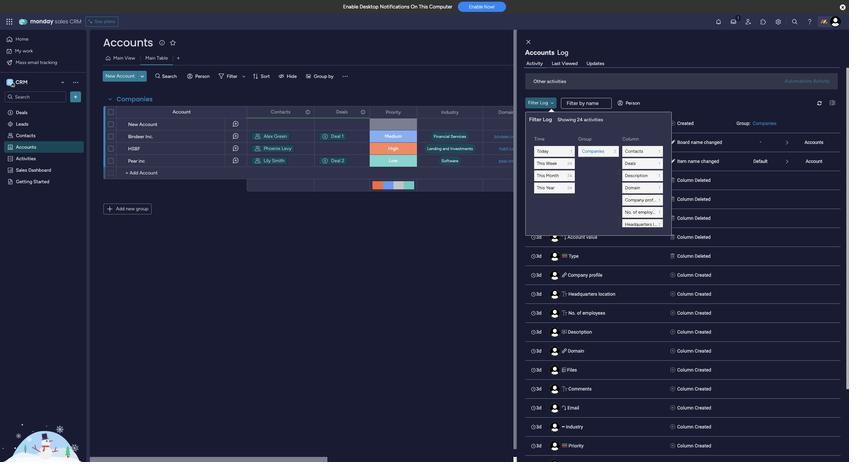 Task type: describe. For each thing, give the bounding box(es) containing it.
0 horizontal spatial headquarters location
[[569, 292, 616, 297]]

company profile
[[568, 273, 603, 278]]

lily smith
[[264, 158, 285, 164]]

services
[[451, 134, 466, 139]]

1 horizontal spatial priority
[[569, 444, 584, 449]]

now!
[[484, 4, 495, 10]]

created for company profile
[[695, 273, 712, 278]]

9 3d from the top
[[536, 330, 542, 335]]

enable for enable now!
[[469, 4, 483, 10]]

dashboard
[[28, 167, 51, 173]]

inc
[[139, 158, 145, 164]]

updates
[[587, 61, 605, 66]]

year
[[546, 185, 555, 190]]

company profile 1
[[625, 198, 661, 203]]

profile for company profile
[[589, 273, 603, 278]]

see plans button
[[85, 17, 118, 27]]

week
[[546, 161, 557, 166]]

home
[[16, 36, 29, 42]]

0 vertical spatial headquarters location
[[625, 222, 669, 227]]

angle down image inside the filter log button
[[551, 101, 554, 105]]

low
[[389, 158, 398, 164]]

0 vertical spatial 2
[[614, 149, 616, 154]]

0 vertical spatial activities
[[547, 79, 566, 84]]

3 3d from the top
[[536, 178, 542, 183]]

see
[[95, 19, 103, 24]]

of for no. of employees
[[577, 311, 582, 316]]

dapulse plus image for company profile
[[671, 272, 675, 279]]

created for domain
[[695, 349, 712, 354]]

mass email tracking button
[[4, 57, 73, 68]]

0 horizontal spatial person button
[[184, 71, 214, 82]]

dapulse close image
[[840, 4, 846, 11]]

menu image
[[342, 73, 349, 80]]

0 horizontal spatial 2
[[342, 158, 344, 164]]

add new group button
[[103, 204, 152, 215]]

pear.inc link
[[498, 159, 516, 164]]

Companies field
[[115, 95, 154, 104]]

1 horizontal spatial companies
[[582, 149, 605, 154]]

add view image
[[177, 56, 180, 61]]

1 for headquarters location
[[659, 222, 661, 227]]

2 column deleted from the top
[[678, 197, 711, 202]]

sort
[[261, 73, 270, 79]]

2 dapulse plus image from the top
[[671, 329, 675, 336]]

0 vertical spatial description
[[625, 173, 648, 178]]

v2 edit image for item name changed
[[671, 158, 675, 165]]

account inside new account button
[[117, 73, 135, 79]]

files for column deleted
[[567, 178, 577, 183]]

1 dapulse plus image from the top
[[671, 120, 675, 127]]

1 vertical spatial domain
[[625, 185, 640, 190]]

smith
[[272, 158, 285, 164]]

last viewed
[[552, 61, 578, 66]]

board
[[678, 140, 690, 145]]

notifications image
[[715, 18, 722, 25]]

group for group by
[[314, 73, 327, 79]]

lending and investments
[[427, 146, 473, 151]]

company for company profile 1
[[625, 198, 644, 203]]

new account up bindeer inc.
[[128, 122, 157, 128]]

board name changed
[[678, 140, 722, 145]]

1 horizontal spatial crm
[[70, 18, 81, 25]]

deleted for type
[[695, 254, 711, 259]]

8 3d from the top
[[536, 311, 542, 316]]

pear.inc
[[499, 159, 515, 164]]

0 horizontal spatial activity
[[527, 61, 543, 66]]

mass
[[16, 60, 26, 65]]

1 for domain
[[659, 186, 661, 190]]

group by button
[[303, 71, 338, 82]]

dapulse plus image for priority
[[671, 443, 675, 450]]

notifications
[[380, 4, 410, 10]]

column deleted for files
[[678, 178, 711, 183]]

deal 1
[[331, 134, 344, 139]]

this year
[[537, 185, 555, 190]]

2 vertical spatial log
[[543, 116, 552, 123]]

1m
[[536, 121, 543, 126]]

options image for contacts
[[305, 106, 310, 118]]

no. of employees 1
[[625, 210, 661, 215]]

column created for headquarters location
[[678, 292, 712, 297]]

bindeer
[[128, 134, 144, 140]]

2 vertical spatial contacts
[[625, 149, 643, 154]]

green
[[274, 134, 287, 139]]

last
[[552, 61, 561, 66]]

13 3d from the top
[[536, 406, 542, 411]]

software
[[442, 159, 459, 163]]

industry inside list box
[[566, 425, 583, 430]]

profile for company profile 1
[[645, 198, 658, 203]]

monday sales crm
[[30, 18, 81, 25]]

email
[[568, 406, 579, 411]]

email
[[28, 60, 39, 65]]

created for no. of employees
[[695, 311, 712, 316]]

1 for contacts
[[659, 149, 661, 154]]

type
[[569, 254, 579, 259]]

workspace selection element
[[6, 78, 29, 87]]

2 horizontal spatial deals
[[625, 161, 636, 166]]

pear
[[128, 158, 137, 164]]

2 horizontal spatial companies
[[753, 121, 777, 126]]

public dashboard image
[[7, 167, 14, 173]]

2 vertical spatial domain
[[568, 349, 584, 354]]

main for main view
[[113, 55, 123, 61]]

Deals field
[[335, 108, 350, 116]]

svg image for deal 1
[[322, 133, 329, 140]]

options image
[[72, 94, 79, 100]]

this for this month
[[537, 173, 545, 178]]

column created for email
[[678, 406, 712, 411]]

2 dapulse binline o image from the top
[[671, 215, 675, 222]]

9 column created from the top
[[678, 425, 712, 430]]

dapulse plus image for headquarters location
[[671, 291, 675, 298]]

automations activity
[[785, 78, 830, 84]]

2 3d from the top
[[536, 159, 542, 164]]

4 3d from the top
[[536, 235, 542, 240]]

refresh image
[[815, 101, 825, 106]]

column created for domain
[[678, 349, 712, 354]]

mass email tracking
[[16, 60, 57, 65]]

1 vertical spatial headquarters
[[569, 292, 598, 297]]

0 horizontal spatial description
[[568, 330, 592, 335]]

deal 2 element
[[319, 157, 347, 165]]

1 horizontal spatial location
[[653, 222, 669, 227]]

new account inside button
[[105, 73, 135, 79]]

help image
[[807, 18, 813, 25]]

financial services
[[434, 134, 466, 139]]

activities
[[16, 156, 36, 161]]

bindeer.com link
[[493, 134, 520, 139]]

hide button
[[276, 71, 301, 82]]

phoenix
[[264, 146, 281, 152]]

Priority field
[[384, 109, 403, 116]]

computer
[[429, 4, 453, 10]]

column created for comments
[[678, 387, 712, 392]]

list box containing 1m
[[526, 114, 841, 463]]

inbox image
[[730, 18, 737, 25]]

column created for files
[[678, 368, 712, 373]]

column deleted for type
[[678, 254, 711, 259]]

table
[[157, 55, 168, 61]]

view
[[125, 55, 135, 61]]

my work button
[[4, 46, 73, 56]]

5 3d from the top
[[536, 254, 542, 259]]

employees for no. of employees
[[583, 311, 606, 316]]

group by
[[314, 73, 334, 79]]

time
[[534, 136, 545, 142]]

select product image
[[6, 18, 13, 25]]

sales
[[16, 167, 27, 173]]

main for main table
[[145, 55, 156, 61]]

public board image
[[7, 178, 14, 185]]

deal 2
[[331, 158, 344, 164]]

deals inside field
[[336, 109, 348, 115]]

created for headquarters location
[[695, 292, 712, 297]]

filter log inside button
[[528, 100, 548, 106]]

new account button
[[103, 71, 137, 82]]

work
[[23, 48, 33, 54]]

4 dapulse plus image from the top
[[671, 424, 675, 431]]

workspace options image
[[72, 79, 79, 86]]

4 column created from the top
[[678, 330, 712, 335]]

changed for board name changed
[[704, 140, 722, 145]]

deal 1 element
[[319, 133, 347, 141]]

on
[[411, 4, 418, 10]]

0 vertical spatial log
[[557, 48, 569, 57]]

filter button
[[216, 71, 248, 82]]

no. for no. of employees 1
[[625, 210, 632, 215]]

column information image
[[305, 109, 311, 115]]

1 horizontal spatial person button
[[615, 98, 644, 109]]

default
[[754, 159, 768, 164]]

main table button
[[140, 53, 173, 64]]

christina overa image
[[830, 16, 841, 27]]

export to excel image
[[827, 101, 838, 106]]

desktop
[[360, 4, 379, 10]]

alex
[[264, 134, 273, 139]]

new inside new account button
[[105, 73, 115, 79]]

1 horizontal spatial activities
[[584, 117, 603, 123]]

inc.
[[146, 134, 153, 140]]

item
[[678, 159, 687, 164]]

today
[[537, 149, 549, 154]]

high
[[388, 146, 399, 152]]

column created for company profile
[[678, 273, 712, 278]]

alex green
[[264, 134, 287, 139]]

0 horizontal spatial angle down image
[[141, 74, 144, 79]]

pear inc
[[128, 158, 145, 164]]

name for item
[[688, 159, 700, 164]]

new
[[126, 206, 135, 212]]

1 horizontal spatial headquarters
[[625, 222, 652, 227]]

1 3d from the top
[[536, 140, 542, 145]]

industry inside field
[[441, 109, 459, 115]]

files for column created
[[567, 368, 577, 373]]



Task type: locate. For each thing, give the bounding box(es) containing it.
2 files from the top
[[567, 368, 577, 373]]

dapulse binline o image
[[671, 196, 675, 203], [671, 234, 675, 241]]

other activities
[[534, 79, 566, 84]]

Search in workspace field
[[14, 93, 57, 101]]

main view button
[[103, 53, 140, 64]]

description up the company profile 1
[[625, 173, 648, 178]]

10 column created from the top
[[678, 444, 712, 449]]

new account
[[105, 73, 135, 79], [562, 121, 590, 126], [128, 122, 157, 128]]

priority inside field
[[386, 109, 401, 115]]

svg image inside the phoenix levy element
[[254, 145, 261, 152]]

1 horizontal spatial enable
[[469, 4, 483, 10]]

automations
[[785, 78, 812, 84]]

3 svg image from the top
[[254, 158, 261, 164]]

deals
[[336, 109, 348, 115], [16, 110, 27, 115], [625, 161, 636, 166]]

sales dashboard
[[16, 167, 51, 173]]

2 deleted from the top
[[695, 197, 711, 202]]

1 deal from the top
[[331, 134, 341, 139]]

dapulse binline o image for files
[[671, 177, 675, 184]]

apps image
[[760, 18, 767, 25]]

5 deleted from the top
[[695, 254, 711, 259]]

6 dapulse plus image from the top
[[671, 386, 675, 393]]

crm right workspace "icon"
[[16, 79, 28, 85]]

1 vertical spatial person
[[626, 100, 640, 106]]

changed for item name changed
[[701, 159, 719, 164]]

deleted
[[695, 178, 711, 183], [695, 197, 711, 202], [695, 216, 711, 221], [695, 235, 711, 240], [695, 254, 711, 259]]

4 dapulse plus image from the top
[[671, 348, 675, 355]]

1 horizontal spatial 2
[[614, 149, 616, 154]]

1 horizontal spatial of
[[633, 210, 637, 215]]

description
[[625, 173, 648, 178], [568, 330, 592, 335]]

description down no. of employees
[[568, 330, 592, 335]]

1 horizontal spatial description
[[625, 173, 648, 178]]

crm inside the workspace selection element
[[16, 79, 28, 85]]

0 vertical spatial dapulse binline o image
[[671, 196, 675, 203]]

dapulse binline o image
[[671, 177, 675, 184], [671, 215, 675, 222], [671, 253, 675, 260]]

1 vertical spatial svg image
[[322, 158, 329, 164]]

dapulse binline o image for type
[[671, 253, 675, 260]]

filter inside popup button
[[227, 73, 237, 79]]

0 vertical spatial person
[[195, 73, 210, 79]]

enable for enable desktop notifications on this computer
[[343, 4, 359, 10]]

activity inside "button"
[[814, 78, 830, 84]]

2 vertical spatial dapulse binline o image
[[671, 253, 675, 260]]

0 horizontal spatial crm
[[16, 79, 28, 85]]

accounts
[[103, 35, 153, 50], [525, 48, 555, 57], [562, 140, 582, 145], [805, 140, 824, 145], [16, 144, 36, 150], [562, 159, 582, 164]]

2
[[614, 149, 616, 154], [342, 158, 344, 164]]

5 column deleted from the top
[[678, 254, 711, 259]]

svg image for alex
[[254, 133, 261, 140]]

24 for this week
[[568, 161, 572, 166]]

contacts inside field
[[271, 109, 291, 115]]

sales
[[55, 18, 68, 25]]

1 vertical spatial changed
[[701, 159, 719, 164]]

sort button
[[250, 71, 274, 82]]

priority
[[386, 109, 401, 115], [569, 444, 584, 449]]

medium
[[385, 134, 402, 139]]

1 vertical spatial log
[[540, 100, 548, 106]]

1 column deleted from the top
[[678, 178, 711, 183]]

plans
[[104, 19, 115, 24]]

1 vertical spatial contacts
[[16, 133, 36, 138]]

1 dapulse binline o image from the top
[[671, 177, 675, 184]]

account
[[117, 73, 135, 79], [173, 109, 191, 115], [573, 121, 590, 126], [139, 122, 157, 128], [806, 159, 823, 164], [568, 235, 585, 240]]

1 horizontal spatial domain
[[568, 349, 584, 354]]

5 column created from the top
[[678, 349, 712, 354]]

log up 1m
[[540, 100, 548, 106]]

1 vertical spatial 2
[[342, 158, 344, 164]]

close image
[[527, 40, 531, 45]]

1 main from the left
[[113, 55, 123, 61]]

workspace image
[[6, 79, 13, 86]]

3 deleted from the top
[[695, 216, 711, 221]]

companies
[[117, 95, 153, 103], [753, 121, 777, 126], [582, 149, 605, 154]]

0 horizontal spatial new
[[105, 73, 115, 79]]

created for priority
[[695, 444, 712, 449]]

headquarters down company profile
[[569, 292, 598, 297]]

1 vertical spatial svg image
[[254, 145, 261, 152]]

dapulse plus image for files
[[671, 367, 675, 374]]

14 3d from the top
[[536, 425, 542, 430]]

15 3d from the top
[[536, 444, 542, 449]]

0 horizontal spatial main
[[113, 55, 123, 61]]

name right "board"
[[691, 140, 703, 145]]

1 horizontal spatial new
[[128, 122, 138, 128]]

created for comments
[[695, 387, 712, 392]]

main view
[[113, 55, 135, 61]]

1 deleted from the top
[[695, 178, 711, 183]]

changed up the item name changed
[[704, 140, 722, 145]]

svg image for phoenix
[[254, 145, 261, 152]]

list box
[[0, 105, 86, 279], [526, 114, 841, 463]]

1 vertical spatial priority
[[569, 444, 584, 449]]

enable left now!
[[469, 4, 483, 10]]

employees
[[639, 210, 660, 215], [583, 311, 606, 316]]

0 vertical spatial activity
[[527, 61, 543, 66]]

this left week
[[537, 161, 545, 166]]

group:
[[737, 121, 751, 126]]

this week
[[537, 161, 557, 166]]

other
[[534, 79, 546, 84]]

1 vertical spatial location
[[599, 292, 616, 297]]

1 files from the top
[[567, 178, 577, 183]]

options image
[[305, 106, 310, 118], [360, 106, 365, 118], [408, 107, 412, 118]]

1 horizontal spatial contacts
[[271, 109, 291, 115]]

1 horizontal spatial industry
[[566, 425, 583, 430]]

lily smith element
[[251, 157, 288, 165]]

main table
[[145, 55, 168, 61]]

5 dapulse plus image from the top
[[671, 443, 675, 450]]

1 vertical spatial angle down image
[[551, 101, 554, 105]]

monday
[[30, 18, 53, 25]]

financial
[[434, 134, 450, 139]]

1 svg image from the top
[[322, 133, 329, 140]]

this
[[419, 4, 428, 10], [537, 161, 545, 166], [537, 173, 545, 178], [537, 185, 545, 190]]

lottie animation element
[[0, 394, 86, 463]]

0 vertical spatial v2 edit image
[[671, 139, 675, 146]]

activities right other
[[547, 79, 566, 84]]

headquarters down no. of employees 1
[[625, 222, 652, 227]]

0 horizontal spatial profile
[[589, 273, 603, 278]]

Filter by name field
[[561, 98, 612, 109]]

2 vertical spatial svg image
[[254, 158, 261, 164]]

this left year
[[537, 185, 545, 190]]

showing 24 activities
[[558, 117, 603, 123]]

2 vertical spatial companies
[[582, 149, 605, 154]]

1 svg image from the top
[[254, 133, 261, 140]]

group: companies
[[737, 121, 777, 126]]

of for no. of employees 1
[[633, 210, 637, 215]]

1 vertical spatial filter
[[528, 100, 539, 106]]

svg image left deal 1
[[322, 133, 329, 140]]

1 vertical spatial no.
[[569, 311, 576, 316]]

3 dapulse plus image from the top
[[671, 291, 675, 298]]

24 right month
[[568, 173, 572, 178]]

deleted for files
[[695, 178, 711, 183]]

24 for this year
[[568, 186, 572, 190]]

1 vertical spatial description
[[568, 330, 592, 335]]

1 column created from the top
[[678, 273, 712, 278]]

svg image inside deal 2 element
[[322, 158, 329, 164]]

options image right priority field in the top of the page
[[408, 107, 412, 118]]

svg image for deal 2
[[322, 158, 329, 164]]

invite members image
[[745, 18, 752, 25]]

hsbf.co link
[[498, 146, 515, 151]]

0 vertical spatial domain
[[499, 109, 515, 115]]

my work
[[15, 48, 33, 54]]

new inside list box
[[562, 121, 572, 126]]

0 horizontal spatial list box
[[0, 105, 86, 279]]

group left the by on the top left of the page
[[314, 73, 327, 79]]

search everything image
[[792, 18, 799, 25]]

location down no. of employees 1
[[653, 222, 669, 227]]

2 horizontal spatial options image
[[408, 107, 412, 118]]

dapulse plus image for no. of employees
[[671, 310, 675, 317]]

0 horizontal spatial person
[[195, 73, 210, 79]]

crm
[[70, 18, 81, 25], [16, 79, 28, 85]]

column deleted for account value
[[678, 235, 711, 240]]

crm right the "sales"
[[70, 18, 81, 25]]

new up bindeer at top
[[128, 122, 138, 128]]

add to favorites image
[[169, 39, 176, 46]]

enable desktop notifications on this computer
[[343, 4, 453, 10]]

1 dapulse binline o image from the top
[[671, 196, 675, 203]]

dapulse plus image
[[671, 310, 675, 317], [671, 329, 675, 336], [671, 405, 675, 412], [671, 424, 675, 431], [671, 443, 675, 450]]

employees for no. of employees 1
[[639, 210, 660, 215]]

month
[[546, 173, 559, 178]]

name right 'item'
[[688, 159, 700, 164]]

phoenix levy element
[[251, 145, 295, 153]]

1 vertical spatial deal
[[331, 158, 341, 164]]

1 vertical spatial dapulse binline o image
[[671, 215, 675, 222]]

emails settings image
[[775, 18, 782, 25]]

main inside button
[[113, 55, 123, 61]]

new account down main view button
[[105, 73, 135, 79]]

0 vertical spatial changed
[[704, 140, 722, 145]]

1 for today
[[571, 149, 572, 154]]

1 horizontal spatial no.
[[625, 210, 632, 215]]

group inside popup button
[[314, 73, 327, 79]]

0 vertical spatial files
[[567, 178, 577, 183]]

4 deleted from the top
[[695, 235, 711, 240]]

0 vertical spatial no.
[[625, 210, 632, 215]]

created for files
[[695, 368, 712, 373]]

0 vertical spatial location
[[653, 222, 669, 227]]

1 vertical spatial of
[[577, 311, 582, 316]]

my
[[15, 48, 21, 54]]

2 svg image from the top
[[254, 145, 261, 152]]

8 column created from the top
[[678, 406, 712, 411]]

deal up deal 2
[[331, 134, 341, 139]]

4 column deleted from the top
[[678, 235, 711, 240]]

dapulse plus image for email
[[671, 405, 675, 412]]

account value
[[568, 235, 598, 240]]

options image right contacts field
[[305, 106, 310, 118]]

log inside button
[[540, 100, 548, 106]]

domain inside domain field
[[499, 109, 515, 115]]

alex green element
[[251, 133, 290, 141]]

5 dapulse plus image from the top
[[671, 367, 675, 374]]

group for group
[[579, 136, 592, 142]]

location
[[653, 222, 669, 227], [599, 292, 616, 297]]

no. inside list box
[[569, 311, 576, 316]]

svg image left alex
[[254, 133, 261, 140]]

filter log down the filter log button
[[529, 116, 552, 123]]

6 column created from the top
[[678, 368, 712, 373]]

Domain field
[[497, 109, 517, 116]]

filter log up 1m
[[528, 100, 548, 106]]

1 inside the company profile 1
[[659, 198, 661, 203]]

files right month
[[567, 178, 577, 183]]

name for board
[[691, 140, 703, 145]]

new down main view button
[[105, 73, 115, 79]]

viewed
[[562, 61, 578, 66]]

0 horizontal spatial priority
[[386, 109, 401, 115]]

headquarters location down no. of employees 1
[[625, 222, 669, 227]]

industry up financial services on the right top of page
[[441, 109, 459, 115]]

0 horizontal spatial deals
[[16, 110, 27, 115]]

1 vertical spatial headquarters location
[[569, 292, 616, 297]]

filter log button
[[526, 98, 557, 109]]

Contacts field
[[269, 108, 292, 116]]

0 horizontal spatial companies
[[117, 95, 153, 103]]

24 right year
[[568, 186, 572, 190]]

activity up refresh image
[[814, 78, 830, 84]]

this right the on
[[419, 4, 428, 10]]

deal
[[331, 134, 341, 139], [331, 158, 341, 164]]

and
[[443, 146, 450, 151]]

option
[[0, 106, 86, 108]]

0 horizontal spatial location
[[599, 292, 616, 297]]

company for company profile
[[568, 273, 588, 278]]

changed down board name changed
[[701, 159, 719, 164]]

new account down 'filter by name' field
[[562, 121, 590, 126]]

0 vertical spatial crm
[[70, 18, 81, 25]]

3 column created from the top
[[678, 311, 712, 316]]

1 horizontal spatial angle down image
[[551, 101, 554, 105]]

0 horizontal spatial no.
[[569, 311, 576, 316]]

0 vertical spatial filter log
[[528, 100, 548, 106]]

1 vertical spatial activities
[[584, 117, 603, 123]]

created for email
[[695, 406, 712, 411]]

3 dapulse plus image from the top
[[671, 405, 675, 412]]

1 horizontal spatial profile
[[645, 198, 658, 203]]

company down "type"
[[568, 273, 588, 278]]

Search field
[[160, 72, 181, 81]]

location up no. of employees
[[599, 292, 616, 297]]

name
[[691, 140, 703, 145], [688, 159, 700, 164]]

main left view
[[113, 55, 123, 61]]

24 for this month
[[568, 173, 572, 178]]

24 right week
[[568, 161, 572, 166]]

1 horizontal spatial headquarters location
[[625, 222, 669, 227]]

column created
[[678, 273, 712, 278], [678, 292, 712, 297], [678, 311, 712, 316], [678, 330, 712, 335], [678, 349, 712, 354], [678, 368, 712, 373], [678, 387, 712, 392], [678, 406, 712, 411], [678, 425, 712, 430], [678, 444, 712, 449]]

svg image left deal 2
[[322, 158, 329, 164]]

filter up 1m
[[528, 100, 539, 106]]

showing
[[558, 117, 576, 123]]

12 3d from the top
[[536, 387, 542, 392]]

bindeer inc.
[[128, 134, 153, 140]]

Accounts field
[[101, 35, 155, 50]]

enable now! button
[[458, 2, 506, 12]]

deal for deal 1
[[331, 134, 341, 139]]

svg image inside deal 1 element
[[322, 133, 329, 140]]

files
[[567, 178, 577, 183], [567, 368, 577, 373]]

files up 'comments'
[[567, 368, 577, 373]]

of
[[633, 210, 637, 215], [577, 311, 582, 316]]

0 vertical spatial filter
[[227, 73, 237, 79]]

industry down email
[[566, 425, 583, 430]]

group
[[314, 73, 327, 79], [579, 136, 592, 142]]

svg image
[[254, 133, 261, 140], [254, 145, 261, 152], [254, 158, 261, 164]]

options image right deals field
[[360, 106, 365, 118]]

phoenix levy
[[264, 146, 292, 152]]

2 column created from the top
[[678, 292, 712, 297]]

1 vertical spatial group
[[579, 136, 592, 142]]

no. for no. of employees
[[569, 311, 576, 316]]

2 vertical spatial filter
[[529, 116, 542, 123]]

companies inside field
[[117, 95, 153, 103]]

v2 search image
[[155, 72, 160, 80]]

1 for deals
[[659, 161, 661, 166]]

angle down image down other activities
[[551, 101, 554, 105]]

hsbf.co
[[499, 146, 514, 151]]

1 vertical spatial v2 edit image
[[671, 158, 675, 165]]

0 vertical spatial contacts
[[271, 109, 291, 115]]

this for this year
[[537, 185, 545, 190]]

10 3d from the top
[[536, 349, 542, 354]]

options image for deals
[[360, 106, 365, 118]]

angle down image
[[141, 74, 144, 79], [551, 101, 554, 105]]

levy
[[282, 146, 292, 152]]

24 right showing
[[577, 117, 583, 123]]

1 vertical spatial employees
[[583, 311, 606, 316]]

1 v2 edit image from the top
[[671, 139, 675, 146]]

started
[[33, 179, 49, 184]]

1 vertical spatial dapulse binline o image
[[671, 234, 675, 241]]

0 vertical spatial company
[[625, 198, 644, 203]]

0 vertical spatial person button
[[184, 71, 214, 82]]

accounts log
[[525, 48, 569, 57]]

svg image inside alex green element
[[254, 133, 261, 140]]

1 vertical spatial name
[[688, 159, 700, 164]]

main left the table
[[145, 55, 156, 61]]

c
[[8, 79, 12, 85]]

enable inside enable now! button
[[469, 4, 483, 10]]

lily
[[264, 158, 271, 164]]

add
[[116, 206, 125, 212]]

2 dapulse binline o image from the top
[[671, 234, 675, 241]]

column information image
[[360, 109, 366, 115]]

0 horizontal spatial domain
[[499, 109, 515, 115]]

2 v2 edit image from the top
[[671, 158, 675, 165]]

0 vertical spatial of
[[633, 210, 637, 215]]

bindeer.com
[[495, 134, 519, 139]]

2 dapulse plus image from the top
[[671, 272, 675, 279]]

0 vertical spatial svg image
[[254, 133, 261, 140]]

lending
[[427, 146, 442, 151]]

2 horizontal spatial new
[[562, 121, 572, 126]]

enable left 'desktop'
[[343, 4, 359, 10]]

dapulse plus image for comments
[[671, 386, 675, 393]]

company up no. of employees 1
[[625, 198, 644, 203]]

7 3d from the top
[[536, 292, 542, 297]]

changed
[[704, 140, 722, 145], [701, 159, 719, 164]]

0 horizontal spatial of
[[577, 311, 582, 316]]

svg image inside lily smith "element"
[[254, 158, 261, 164]]

deal down deal 1 element
[[331, 158, 341, 164]]

2 main from the left
[[145, 55, 156, 61]]

1 vertical spatial filter log
[[529, 116, 552, 123]]

7 column created from the top
[[678, 387, 712, 392]]

0 vertical spatial companies
[[117, 95, 153, 103]]

0 vertical spatial svg image
[[322, 133, 329, 140]]

hsbf
[[128, 146, 140, 152]]

1 vertical spatial crm
[[16, 79, 28, 85]]

v2 edit image left 'item'
[[671, 158, 675, 165]]

group down showing 24 activities
[[579, 136, 592, 142]]

1 dapulse plus image from the top
[[671, 310, 675, 317]]

0 vertical spatial priority
[[386, 109, 401, 115]]

deleted for account value
[[695, 235, 711, 240]]

0 horizontal spatial employees
[[583, 311, 606, 316]]

this for this week
[[537, 161, 545, 166]]

1 horizontal spatial company
[[625, 198, 644, 203]]

automations activity button
[[782, 76, 833, 87]]

show board description image
[[158, 39, 166, 46]]

this left month
[[537, 173, 545, 178]]

svg image left phoenix
[[254, 145, 261, 152]]

log up the last viewed at the right top
[[557, 48, 569, 57]]

0 horizontal spatial contacts
[[16, 133, 36, 138]]

svg image
[[322, 133, 329, 140], [322, 158, 329, 164]]

6 3d from the top
[[536, 273, 542, 278]]

dapulse plus image
[[671, 120, 675, 127], [671, 272, 675, 279], [671, 291, 675, 298], [671, 348, 675, 355], [671, 367, 675, 374], [671, 386, 675, 393]]

getting started
[[16, 179, 49, 184]]

filter inside button
[[528, 100, 539, 106]]

2 deal from the top
[[331, 158, 341, 164]]

dapulse plus image for domain
[[671, 348, 675, 355]]

0 vertical spatial angle down image
[[141, 74, 144, 79]]

1 image
[[736, 14, 742, 22]]

add new group
[[116, 206, 149, 212]]

0 vertical spatial deal
[[331, 134, 341, 139]]

3 dapulse binline o image from the top
[[671, 253, 675, 260]]

no.
[[625, 210, 632, 215], [569, 311, 576, 316]]

24
[[577, 117, 583, 123], [568, 161, 572, 166], [568, 173, 572, 178], [568, 186, 572, 190]]

v2 edit image for board name changed
[[671, 139, 675, 146]]

angle down image left the v2 search image at the left top
[[141, 74, 144, 79]]

1 vertical spatial activity
[[814, 78, 830, 84]]

arrow down image
[[240, 72, 248, 80]]

column created for priority
[[678, 444, 712, 449]]

headquarters
[[625, 222, 652, 227], [569, 292, 598, 297]]

this month
[[537, 173, 559, 178]]

filter down the filter log button
[[529, 116, 542, 123]]

activity down accounts log
[[527, 61, 543, 66]]

11 3d from the top
[[536, 368, 542, 373]]

main inside button
[[145, 55, 156, 61]]

list box containing deals
[[0, 105, 86, 279]]

deal for deal 2
[[331, 158, 341, 164]]

item name changed
[[678, 159, 719, 164]]

see plans
[[95, 19, 115, 24]]

comments
[[569, 387, 592, 392]]

v2 edit image
[[671, 139, 675, 146], [671, 158, 675, 165]]

leads
[[16, 121, 28, 127]]

svg image left lily
[[254, 158, 261, 164]]

column created for no. of employees
[[678, 311, 712, 316]]

investments
[[451, 146, 473, 151]]

log down the filter log button
[[543, 116, 552, 123]]

enable now!
[[469, 4, 495, 10]]

3 column deleted from the top
[[678, 216, 711, 221]]

Industry field
[[440, 109, 461, 116]]

person button
[[184, 71, 214, 82], [615, 98, 644, 109]]

lottie animation image
[[0, 394, 86, 463]]

filter left the arrow down image
[[227, 73, 237, 79]]

2 svg image from the top
[[322, 158, 329, 164]]

headquarters location up no. of employees
[[569, 292, 616, 297]]

column deleted
[[678, 178, 711, 183], [678, 197, 711, 202], [678, 216, 711, 221], [678, 235, 711, 240], [678, 254, 711, 259]]

1 for description
[[659, 173, 661, 178]]

svg image for lily
[[254, 158, 261, 164]]

activities down 'filter by name' field
[[584, 117, 603, 123]]

v2 edit image left "board"
[[671, 139, 675, 146]]

1 inside no. of employees 1
[[659, 210, 661, 215]]

tracking
[[40, 60, 57, 65]]

0 vertical spatial name
[[691, 140, 703, 145]]

1 horizontal spatial deals
[[336, 109, 348, 115]]

new right 1m
[[562, 121, 572, 126]]

+ Add Account text field
[[120, 169, 175, 177]]



Task type: vqa. For each thing, say whether or not it's contained in the screenshot.
range
no



